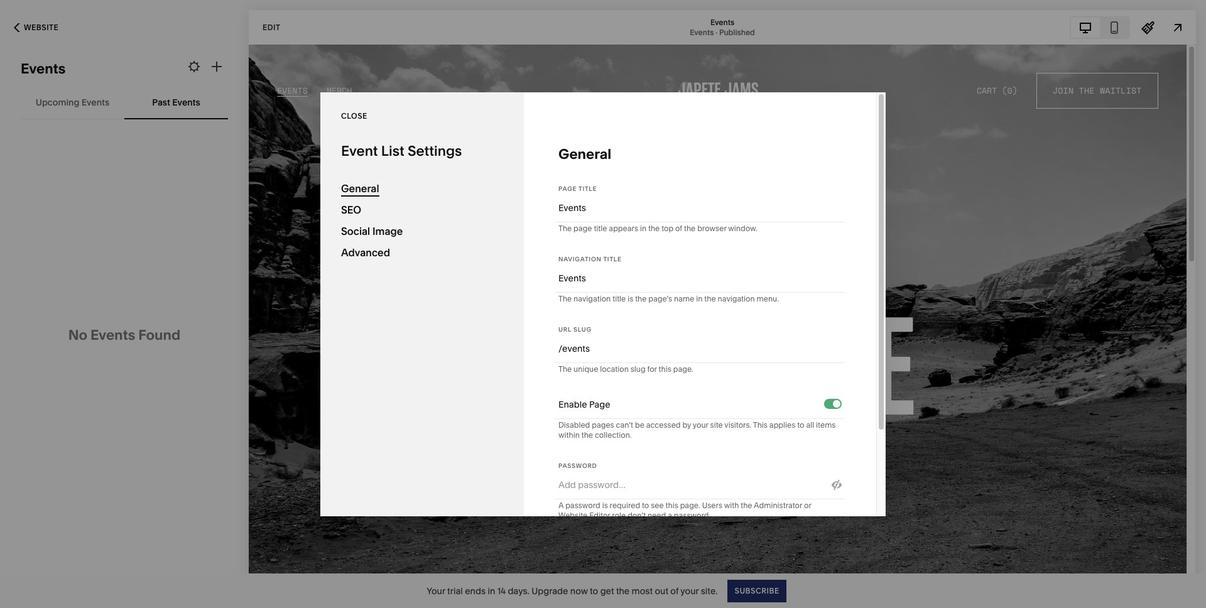 Task type: vqa. For each thing, say whether or not it's contained in the screenshot.
the topmost the Gallery
no



Task type: locate. For each thing, give the bounding box(es) containing it.
close
[[341, 111, 368, 121]]

navigation
[[559, 255, 602, 262]]

all
[[807, 420, 815, 430]]

password
[[566, 501, 601, 510]]

events up ·
[[711, 17, 735, 27]]

1 navigation from the left
[[574, 294, 611, 303]]

with
[[724, 501, 739, 510]]

administrator
[[754, 501, 803, 510]]

0 vertical spatial website
[[24, 23, 59, 32]]

within
[[559, 430, 580, 440]]

the
[[648, 223, 660, 233], [684, 223, 696, 233], [635, 294, 647, 303], [705, 294, 716, 303], [582, 430, 593, 440], [741, 501, 753, 510], [616, 585, 630, 597]]

found
[[138, 327, 181, 344]]

social image link
[[341, 220, 503, 242]]

1 horizontal spatial title
[[613, 294, 626, 303]]

2 navigation from the left
[[718, 294, 755, 303]]

1 horizontal spatial navigation
[[718, 294, 755, 303]]

in
[[640, 223, 647, 233], [696, 294, 703, 303], [488, 585, 495, 597]]

the left page's
[[635, 294, 647, 303]]

the page title appears in the top of the browser window.
[[559, 223, 758, 233]]

the inside the a password is required to see this page. users with the administrator or website editor role don't need a password.
[[741, 501, 753, 510]]

password
[[559, 462, 597, 469]]

general up page title
[[559, 145, 612, 162]]

disabled pages can't be accessed by your site visitors. this applies to all items within the collection.
[[559, 420, 836, 440]]

this
[[753, 420, 768, 430]]

navigation up slug
[[574, 294, 611, 303]]

url
[[559, 326, 572, 333]]

this up a
[[666, 501, 679, 510]]

events for events events · published
[[690, 27, 714, 37]]

page. inside the a password is required to see this page. users with the administrator or website editor role don't need a password.
[[680, 501, 701, 510]]

2 the from the top
[[559, 294, 572, 303]]

this right for
[[659, 364, 672, 374]]

page
[[559, 185, 577, 192], [589, 399, 611, 410]]

0 horizontal spatial in
[[488, 585, 495, 597]]

page's
[[649, 294, 673, 303]]

disabled
[[559, 420, 590, 430]]

of
[[676, 223, 683, 233], [671, 585, 679, 597]]

general link
[[341, 178, 503, 199]]

0 horizontal spatial page
[[559, 185, 577, 192]]

1 the from the top
[[559, 223, 572, 233]]

14
[[497, 585, 506, 597]]

in right name
[[696, 294, 703, 303]]

2 horizontal spatial to
[[798, 420, 805, 430]]

to left the all
[[798, 420, 805, 430]]

edit
[[263, 22, 281, 32]]

upcoming
[[36, 96, 79, 108]]

0 vertical spatial your
[[693, 420, 709, 430]]

the left top
[[648, 223, 660, 233]]

image
[[373, 225, 403, 237]]

events right upcoming
[[82, 96, 109, 108]]

0 horizontal spatial is
[[602, 501, 608, 510]]

1 vertical spatial website
[[559, 511, 588, 520]]

page. up password.
[[680, 501, 701, 510]]

navigation left menu. on the right top of page
[[718, 294, 755, 303]]

past
[[152, 96, 170, 108]]

website inside the a password is required to see this page. users with the administrator or website editor role don't need a password.
[[559, 511, 588, 520]]

page title
[[559, 185, 597, 192]]

to left see
[[642, 501, 649, 510]]

browser
[[698, 223, 727, 233]]

0 horizontal spatial title
[[594, 223, 607, 233]]

to left get
[[590, 585, 598, 597]]

1 vertical spatial page
[[589, 399, 611, 410]]

events for past events
[[172, 96, 200, 108]]

0 vertical spatial title
[[594, 223, 607, 233]]

the right with on the bottom
[[741, 501, 753, 510]]

1 horizontal spatial title
[[604, 255, 622, 262]]

enable
[[559, 399, 587, 410]]

seo
[[341, 203, 361, 216]]

your
[[693, 420, 709, 430], [681, 585, 699, 597]]

1 horizontal spatial tab list
[[1071, 17, 1129, 37]]

page up page
[[559, 185, 577, 192]]

1 horizontal spatial website
[[559, 511, 588, 520]]

0 horizontal spatial website
[[24, 23, 59, 32]]

this
[[659, 364, 672, 374], [666, 501, 679, 510]]

0 horizontal spatial tab list
[[21, 85, 228, 119]]

0 horizontal spatial to
[[590, 585, 598, 597]]

/ text field
[[562, 335, 842, 362]]

0 horizontal spatial navigation
[[574, 294, 611, 303]]

events events · published
[[690, 17, 755, 37]]

this inside the a password is required to see this page. users with the administrator or website editor role don't need a password.
[[666, 501, 679, 510]]

title
[[594, 223, 607, 233], [613, 294, 626, 303]]

in left "14" on the bottom left
[[488, 585, 495, 597]]

1 vertical spatial the
[[559, 294, 572, 303]]

2 vertical spatial to
[[590, 585, 598, 597]]

tab list
[[1071, 17, 1129, 37], [21, 85, 228, 119]]

your inside disabled pages can't be accessed by your site visitors. this applies to all items within the collection.
[[693, 420, 709, 430]]

editor
[[590, 511, 611, 520]]

trial
[[447, 585, 463, 597]]

events for no events found
[[90, 327, 135, 344]]

by
[[683, 420, 691, 430]]

the right get
[[616, 585, 630, 597]]

a
[[668, 511, 672, 520]]

seo link
[[341, 199, 503, 220]]

events for upcoming events
[[82, 96, 109, 108]]

enable page
[[559, 399, 611, 410]]

your right by
[[693, 420, 709, 430]]

website button
[[0, 14, 72, 41]]

the left page
[[559, 223, 572, 233]]

is
[[628, 294, 634, 303], [602, 501, 608, 510]]

title right page
[[594, 223, 607, 233]]

tab list containing upcoming events
[[21, 85, 228, 119]]

3 the from the top
[[559, 364, 572, 374]]

2 vertical spatial the
[[559, 364, 572, 374]]

of right out
[[671, 585, 679, 597]]

1 vertical spatial to
[[642, 501, 649, 510]]

0 vertical spatial the
[[559, 223, 572, 233]]

events left ·
[[690, 27, 714, 37]]

title left page's
[[613, 294, 626, 303]]

1 vertical spatial tab list
[[21, 85, 228, 119]]

page
[[574, 223, 592, 233]]

your left site.
[[681, 585, 699, 597]]

advanced link
[[341, 242, 503, 263]]

general up seo
[[341, 182, 379, 194]]

the
[[559, 223, 572, 233], [559, 294, 572, 303], [559, 364, 572, 374]]

website inside button
[[24, 23, 59, 32]]

website
[[24, 23, 59, 32], [559, 511, 588, 520]]

1 vertical spatial in
[[696, 294, 703, 303]]

0 vertical spatial to
[[798, 420, 805, 430]]

upcoming events button
[[25, 85, 121, 119]]

1 vertical spatial is
[[602, 501, 608, 510]]

event list settings
[[341, 142, 462, 159]]

page.
[[673, 364, 694, 374], [680, 501, 701, 510]]

title right navigation
[[604, 255, 622, 262]]

page up pages
[[589, 399, 611, 410]]

2 vertical spatial in
[[488, 585, 495, 597]]

is left page's
[[628, 294, 634, 303]]

password.
[[674, 511, 711, 520]]

title
[[579, 185, 597, 192], [604, 255, 622, 262]]

title for navigation title
[[604, 255, 622, 262]]

events
[[711, 17, 735, 27], [690, 27, 714, 37], [21, 60, 66, 77], [82, 96, 109, 108], [172, 96, 200, 108], [90, 327, 135, 344]]

navigation
[[574, 294, 611, 303], [718, 294, 755, 303]]

the left browser
[[684, 223, 696, 233]]

2 horizontal spatial in
[[696, 294, 703, 303]]

is up editor
[[602, 501, 608, 510]]

0 vertical spatial of
[[676, 223, 683, 233]]

dialog
[[320, 92, 886, 521]]

the down disabled
[[582, 430, 593, 440]]

1 horizontal spatial to
[[642, 501, 649, 510]]

events right past
[[172, 96, 200, 108]]

0 horizontal spatial general
[[341, 182, 379, 194]]

0 horizontal spatial title
[[579, 185, 597, 192]]

1 vertical spatial title
[[613, 294, 626, 303]]

of right top
[[676, 223, 683, 233]]

1 horizontal spatial is
[[628, 294, 634, 303]]

1 horizontal spatial in
[[640, 223, 647, 233]]

0 vertical spatial tab list
[[1071, 17, 1129, 37]]

1 vertical spatial this
[[666, 501, 679, 510]]

title for appears
[[594, 223, 607, 233]]

page. down / text box
[[673, 364, 694, 374]]

0 vertical spatial general
[[559, 145, 612, 162]]

can't
[[616, 420, 633, 430]]

1 vertical spatial page.
[[680, 501, 701, 510]]

to
[[798, 420, 805, 430], [642, 501, 649, 510], [590, 585, 598, 597]]

general
[[559, 145, 612, 162], [341, 182, 379, 194]]

1 vertical spatial general
[[341, 182, 379, 194]]

the left unique
[[559, 364, 572, 374]]

dialog containing event list settings
[[320, 92, 886, 521]]

title up page
[[579, 185, 597, 192]]

0 vertical spatial title
[[579, 185, 597, 192]]

1 vertical spatial title
[[604, 255, 622, 262]]

events right no
[[90, 327, 135, 344]]

the up url at the bottom
[[559, 294, 572, 303]]

in right appears
[[640, 223, 647, 233]]



Task type: describe. For each thing, give the bounding box(es) containing it.
·
[[716, 27, 718, 37]]

unique
[[574, 364, 599, 374]]

is inside the a password is required to see this page. users with the administrator or website editor role don't need a password.
[[602, 501, 608, 510]]

past events
[[152, 96, 200, 108]]

for
[[648, 364, 657, 374]]

items
[[816, 420, 836, 430]]

1 vertical spatial of
[[671, 585, 679, 597]]

accessed
[[646, 420, 681, 430]]

don't
[[628, 511, 646, 520]]

title for is
[[613, 294, 626, 303]]

social image
[[341, 225, 403, 237]]

the navigation title is the page's name in the navigation menu.
[[559, 294, 779, 303]]

most
[[632, 585, 653, 597]]

event
[[341, 142, 378, 159]]

advanced
[[341, 246, 390, 259]]

navigation title
[[559, 255, 622, 262]]

slug
[[574, 326, 592, 333]]

1 horizontal spatial page
[[589, 399, 611, 410]]

required
[[610, 501, 640, 510]]

a password is required to see this page. users with the administrator or website editor role don't need a password.
[[559, 501, 812, 520]]

list
[[381, 142, 405, 159]]

role
[[612, 511, 626, 520]]

settings
[[408, 142, 462, 159]]

now
[[570, 585, 588, 597]]

title for page title
[[579, 185, 597, 192]]

your
[[427, 585, 445, 597]]

passwordhide icon image
[[832, 480, 842, 490]]

0 vertical spatial page.
[[673, 364, 694, 374]]

Page Title text field
[[559, 194, 842, 222]]

published
[[719, 27, 755, 37]]

ends
[[465, 585, 486, 597]]

be
[[635, 420, 645, 430]]

0 vertical spatial is
[[628, 294, 634, 303]]

or
[[804, 501, 812, 510]]

to inside the a password is required to see this page. users with the administrator or website editor role don't need a password.
[[642, 501, 649, 510]]

appears
[[609, 223, 638, 233]]

the inside disabled pages can't be accessed by your site visitors. this applies to all items within the collection.
[[582, 430, 593, 440]]

out
[[655, 585, 669, 597]]

Password password field
[[559, 471, 825, 499]]

the down navigation title 'text box'
[[705, 294, 716, 303]]

Navigation Title text field
[[559, 264, 842, 292]]

site.
[[701, 585, 718, 597]]

see
[[651, 501, 664, 510]]

menu.
[[757, 294, 779, 303]]

upgrade
[[532, 585, 568, 597]]

name
[[674, 294, 695, 303]]

window.
[[728, 223, 758, 233]]

0 vertical spatial page
[[559, 185, 577, 192]]

the for the page title appears in the top of the browser window.
[[559, 223, 572, 233]]

pages
[[592, 420, 614, 430]]

site
[[710, 420, 723, 430]]

Enable Page checkbox
[[833, 400, 841, 408]]

your trial ends in 14 days. upgrade now to get the most out of your site.
[[427, 585, 718, 597]]

edit button
[[255, 16, 289, 39]]

0 vertical spatial in
[[640, 223, 647, 233]]

events up upcoming
[[21, 60, 66, 77]]

1 horizontal spatial general
[[559, 145, 612, 162]]

location
[[600, 364, 629, 374]]

slug
[[631, 364, 646, 374]]

visitors.
[[725, 420, 752, 430]]

days.
[[508, 585, 530, 597]]

users
[[702, 501, 723, 510]]

top
[[662, 223, 674, 233]]

0 vertical spatial this
[[659, 364, 672, 374]]

past events button
[[128, 85, 224, 119]]

no
[[68, 327, 87, 344]]

/
[[559, 343, 562, 354]]

a
[[559, 501, 564, 510]]

no events found
[[68, 327, 181, 344]]

need
[[648, 511, 666, 520]]

upcoming events
[[36, 96, 109, 108]]

url slug
[[559, 326, 592, 333]]

social
[[341, 225, 370, 237]]

the for the navigation title is the page's name in the navigation menu.
[[559, 294, 572, 303]]

of inside dialog
[[676, 223, 683, 233]]

1 vertical spatial your
[[681, 585, 699, 597]]

close button
[[341, 105, 368, 128]]

get
[[601, 585, 614, 597]]

the unique location slug for this page.
[[559, 364, 694, 374]]

collection.
[[595, 430, 632, 440]]

the for the unique location slug for this page.
[[559, 364, 572, 374]]

applies
[[770, 420, 796, 430]]

to inside disabled pages can't be accessed by your site visitors. this applies to all items within the collection.
[[798, 420, 805, 430]]



